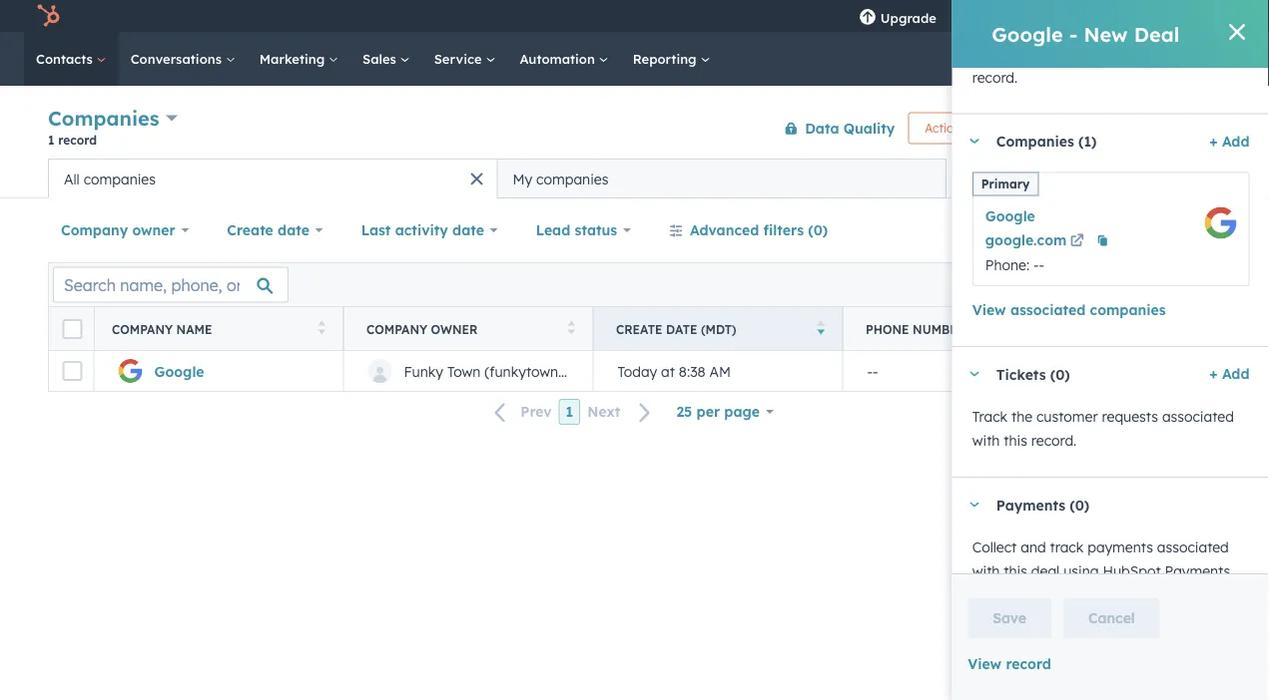 Task type: vqa. For each thing, say whether or not it's contained in the screenshot.
Learn's user
no



Task type: locate. For each thing, give the bounding box(es) containing it.
associated inside track the customer requests associated with this record.
[[1162, 409, 1233, 426]]

hubspot link
[[24, 4, 75, 28]]

with down collect
[[972, 563, 999, 581]]

(0) for tickets
[[1050, 366, 1070, 383]]

the inside track the customer requests associated with this record.
[[1011, 409, 1032, 426]]

all
[[1130, 170, 1148, 187], [64, 170, 80, 188]]

1 vertical spatial +
[[1209, 366, 1217, 383]]

1 horizontal spatial save
[[1148, 223, 1175, 238]]

1 horizontal spatial record
[[1006, 656, 1051, 673]]

track the customer requests associated with this record.
[[972, 409, 1233, 450]]

2 + from the top
[[1209, 366, 1217, 383]]

2 + add button from the top
[[1209, 363, 1249, 387]]

companies
[[84, 170, 156, 188], [536, 170, 608, 188], [1089, 302, 1165, 319]]

next button
[[580, 400, 663, 426]]

funky button
[[1145, 0, 1243, 32]]

1 inside button
[[566, 403, 573, 421]]

0 vertical spatial + add button
[[1209, 129, 1249, 153]]

companies up add view (2/5) popup button
[[996, 133, 1074, 150]]

1 vertical spatial companies
[[996, 133, 1074, 150]]

record. down see at the right top of the page
[[972, 69, 1017, 86]]

this down the funky popup button
[[1181, 45, 1204, 62]]

view up columns
[[1179, 223, 1204, 238]]

1 horizontal spatial view
[[1179, 223, 1204, 238]]

caret image
[[968, 139, 980, 144], [968, 372, 980, 377]]

automation
[[520, 50, 599, 67]]

2 vertical spatial with
[[972, 563, 999, 581]]

associated up payments. on the right of the page
[[1157, 539, 1228, 557]]

companies for my companies
[[536, 170, 608, 188]]

view inside popup button
[[1021, 170, 1054, 187]]

0 horizontal spatial record
[[58, 132, 97, 147]]

associated down export
[[1010, 302, 1085, 319]]

record inside companies banner
[[58, 132, 97, 147]]

this for collect and track payments associated with this deal using hubspot payments.
[[1003, 563, 1027, 581]]

this inside track the customer requests associated with this record.
[[1003, 433, 1027, 450]]

my
[[513, 170, 532, 188]]

conversations link
[[119, 32, 247, 86]]

with inside collect and track payments associated with this deal using hubspot payments.
[[972, 563, 999, 581]]

company
[[61, 222, 128, 239], [112, 322, 173, 337], [366, 322, 427, 337]]

1 horizontal spatial google link
[[985, 207, 1035, 225]]

0 horizontal spatial companies
[[84, 170, 156, 188]]

with down the funky town image
[[1149, 45, 1177, 62]]

associated right requests
[[1162, 409, 1233, 426]]

the right track
[[1011, 409, 1032, 426]]

view inside button
[[1179, 223, 1204, 238]]

- for phone:
[[1033, 257, 1039, 274]]

(0) inside dropdown button
[[1050, 366, 1070, 383]]

view
[[972, 302, 1006, 319], [968, 656, 1002, 673]]

next
[[587, 404, 620, 421]]

0 horizontal spatial owner
[[132, 222, 175, 239]]

companies up the company owner popup button
[[84, 170, 156, 188]]

with
[[1149, 45, 1177, 62], [972, 433, 999, 450], [972, 563, 999, 581]]

descending sort. press to sort ascending. image
[[817, 321, 825, 335]]

company owner down all companies
[[61, 222, 175, 239]]

owner up town
[[431, 322, 478, 337]]

2 horizontal spatial companies
[[1089, 302, 1165, 319]]

companies inside popup button
[[48, 106, 159, 131]]

funky town (funkytownclown1@gmail.com) button
[[343, 351, 689, 391]]

view associated companies link
[[972, 299, 1165, 323]]

this inside collect and track payments associated with this deal using hubspot payments.
[[1003, 563, 1027, 581]]

cancel button
[[1063, 599, 1160, 639]]

caret image inside 'tickets (0)' dropdown button
[[968, 372, 980, 377]]

create for create date (mdt)
[[616, 322, 663, 337]]

record. down the customer
[[1031, 433, 1076, 450]]

record.
[[972, 69, 1017, 86], [1031, 433, 1076, 450]]

0 vertical spatial record.
[[972, 69, 1017, 86]]

+ add button
[[1209, 129, 1249, 153], [1209, 363, 1249, 387]]

0 vertical spatial save
[[1148, 223, 1175, 238]]

help image
[[1048, 9, 1066, 27]]

advanced filters (0) button
[[656, 211, 841, 251]]

2 + add from the top
[[1209, 366, 1249, 383]]

0 vertical spatial record
[[58, 132, 97, 147]]

companies
[[48, 106, 159, 131], [996, 133, 1074, 150]]

create down all companies button
[[227, 222, 273, 239]]

companies right my
[[536, 170, 608, 188]]

0 horizontal spatial create
[[227, 222, 273, 239]]

1 caret image from the top
[[968, 139, 980, 144]]

companies up 1 record
[[48, 106, 159, 131]]

the right see at the right top of the page
[[1000, 45, 1021, 62]]

-- button
[[843, 351, 1092, 391]]

automation link
[[508, 32, 621, 86]]

save
[[1148, 223, 1175, 238], [993, 610, 1026, 628]]

1 horizontal spatial record.
[[1031, 433, 1076, 450]]

company up funky
[[366, 322, 427, 337]]

0 horizontal spatial record.
[[972, 69, 1017, 86]]

contacts link
[[24, 32, 119, 86]]

0 horizontal spatial company owner
[[61, 222, 175, 239]]

settings image
[[1082, 8, 1100, 26]]

companies down edit at the top
[[1089, 302, 1165, 319]]

0 vertical spatial create
[[227, 222, 273, 239]]

date right activity at the left top
[[452, 222, 484, 239]]

0 horizontal spatial date
[[278, 222, 309, 239]]

see the people associated with this record.
[[972, 45, 1204, 86]]

this for track the customer requests associated with this record.
[[1003, 433, 1027, 450]]

1 right prev
[[566, 403, 573, 421]]

+ add for (1)
[[1209, 132, 1249, 150]]

0 vertical spatial add
[[1222, 132, 1249, 150]]

1 vertical spatial 1
[[566, 403, 573, 421]]

google link
[[985, 207, 1035, 225], [154, 363, 204, 380]]

0 vertical spatial with
[[1149, 45, 1177, 62]]

1 vertical spatial the
[[1011, 409, 1032, 426]]

lead
[[536, 222, 570, 239]]

phone: --
[[985, 257, 1044, 274]]

search image
[[1227, 52, 1241, 66]]

save up 'view record' link
[[993, 610, 1026, 628]]

save down all views link
[[1148, 223, 1175, 238]]

companies for all companies
[[84, 170, 156, 188]]

1 vertical spatial view
[[968, 656, 1002, 673]]

record up all companies
[[58, 132, 97, 147]]

owner up the search name, phone, or domain search box
[[132, 222, 175, 239]]

2 vertical spatial (0)
[[1069, 497, 1089, 514]]

0 vertical spatial the
[[1000, 45, 1021, 62]]

0 horizontal spatial 1
[[48, 132, 54, 147]]

google link down name
[[154, 363, 204, 380]]

menu item
[[950, 0, 954, 32]]

1 vertical spatial record.
[[1031, 433, 1076, 450]]

all for all companies
[[64, 170, 80, 188]]

phone:
[[985, 257, 1029, 274]]

save for save
[[993, 610, 1026, 628]]

the inside see the people associated with this record.
[[1000, 45, 1021, 62]]

payments (0)
[[996, 497, 1089, 514]]

import button
[[1007, 112, 1081, 144]]

(mdt)
[[701, 322, 736, 337]]

name
[[176, 322, 212, 337]]

marketing
[[259, 50, 329, 67]]

settings link
[[1078, 5, 1103, 26]]

1 + from the top
[[1209, 132, 1217, 150]]

owner
[[132, 222, 175, 239], [431, 322, 478, 337]]

Search name, phone, or domain search field
[[53, 267, 289, 303]]

view down save button
[[968, 656, 1002, 673]]

1 record
[[48, 132, 97, 147]]

all inside button
[[64, 170, 80, 188]]

create date button
[[214, 211, 336, 251]]

0 vertical spatial 1
[[48, 132, 54, 147]]

1 button
[[559, 399, 580, 425]]

funky
[[404, 363, 443, 380]]

google.com link
[[985, 228, 1087, 254]]

prev button
[[483, 400, 559, 426]]

1 vertical spatial create
[[616, 322, 663, 337]]

1 vertical spatial google link
[[154, 363, 204, 380]]

funky town image
[[1157, 7, 1175, 25]]

25 per page button
[[663, 392, 787, 432]]

caret image for companies (1)
[[968, 139, 980, 144]]

company owner
[[61, 222, 175, 239], [366, 322, 478, 337]]

1 + add button from the top
[[1209, 129, 1249, 153]]

0 vertical spatial + add
[[1209, 132, 1249, 150]]

1 vertical spatial record
[[1006, 656, 1051, 673]]

1 horizontal spatial owner
[[431, 322, 478, 337]]

0 vertical spatial owner
[[132, 222, 175, 239]]

1 vertical spatial company owner
[[366, 322, 478, 337]]

1 inside companies banner
[[48, 132, 54, 147]]

track
[[1049, 539, 1083, 557]]

google link up google.com
[[985, 207, 1035, 225]]

data
[[805, 119, 839, 137]]

prev
[[520, 404, 552, 421]]

(0) inside 'dropdown button'
[[1069, 497, 1089, 514]]

2 press to sort. element from the left
[[568, 321, 575, 338]]

company down all companies
[[61, 222, 128, 239]]

0 horizontal spatial all
[[64, 170, 80, 188]]

caret image up track
[[968, 372, 980, 377]]

data quality button
[[771, 108, 896, 148]]

0 horizontal spatial google link
[[154, 363, 204, 380]]

using
[[1063, 563, 1098, 581]]

0 horizontal spatial companies
[[48, 106, 159, 131]]

this
[[1181, 45, 1204, 62], [1003, 433, 1027, 450], [1003, 563, 1027, 581]]

(1)
[[1078, 133, 1096, 150]]

help button
[[1040, 0, 1074, 32]]

view left (2/5)
[[1021, 170, 1054, 187]]

0 vertical spatial (0)
[[808, 222, 828, 239]]

press to sort. element
[[318, 321, 326, 338], [568, 321, 575, 338]]

(0) right the filters
[[808, 222, 828, 239]]

record for view record
[[1006, 656, 1051, 673]]

1 vertical spatial with
[[972, 433, 999, 450]]

1 + add from the top
[[1209, 132, 1249, 150]]

0 horizontal spatial press to sort. element
[[318, 321, 326, 338]]

views
[[1152, 170, 1191, 187]]

date
[[666, 322, 697, 337]]

2 caret image from the top
[[968, 372, 980, 377]]

1 horizontal spatial date
[[452, 222, 484, 239]]

1 vertical spatial + add button
[[1209, 363, 1249, 387]]

1 horizontal spatial 1
[[566, 403, 573, 421]]

1 horizontal spatial companies
[[536, 170, 608, 188]]

create inside popup button
[[227, 222, 273, 239]]

add for companies (1)
[[1222, 132, 1249, 150]]

companies inside dropdown button
[[996, 133, 1074, 150]]

0 vertical spatial view
[[972, 302, 1006, 319]]

1 vertical spatial (0)
[[1050, 366, 1070, 383]]

0 vertical spatial this
[[1181, 45, 1204, 62]]

date down all companies button
[[278, 222, 309, 239]]

1 horizontal spatial press to sort. element
[[568, 321, 575, 338]]

with for collect and track payments associated with this deal using hubspot payments.
[[972, 563, 999, 581]]

associated down notifications image
[[1073, 45, 1145, 62]]

2 date from the left
[[452, 222, 484, 239]]

actions button
[[908, 112, 995, 144]]

associated inside view associated companies link
[[1010, 302, 1085, 319]]

1 horizontal spatial create
[[616, 322, 663, 337]]

all down 1 record
[[64, 170, 80, 188]]

1 all from the left
[[1130, 170, 1148, 187]]

this inside see the people associated with this record.
[[1181, 45, 1204, 62]]

link opens in a new window image
[[1070, 230, 1084, 254], [1070, 235, 1084, 249]]

0 vertical spatial google
[[992, 21, 1063, 46]]

today
[[618, 363, 657, 380]]

1 vertical spatial this
[[1003, 433, 1027, 450]]

view down phone:
[[972, 302, 1006, 319]]

1 vertical spatial save
[[993, 610, 1026, 628]]

google
[[992, 21, 1063, 46], [985, 207, 1035, 225], [154, 363, 204, 380]]

today at 8:38 am
[[618, 363, 731, 380]]

and
[[1020, 539, 1046, 557]]

1 vertical spatial add
[[990, 170, 1017, 187]]

menu
[[845, 0, 1245, 32]]

view for save
[[1179, 223, 1204, 238]]

this down and
[[1003, 563, 1027, 581]]

associated
[[1073, 45, 1145, 62], [1010, 302, 1085, 319], [1162, 409, 1233, 426], [1157, 539, 1228, 557]]

0 vertical spatial view
[[1021, 170, 1054, 187]]

0 vertical spatial +
[[1209, 132, 1217, 150]]

cancel
[[1088, 610, 1135, 628]]

company owner up funky
[[366, 322, 478, 337]]

0 horizontal spatial save
[[993, 610, 1026, 628]]

0 vertical spatial caret image
[[968, 139, 980, 144]]

1 down contacts in the left top of the page
[[48, 132, 54, 147]]

add view (2/5)
[[990, 170, 1093, 187]]

with inside track the customer requests associated with this record.
[[972, 433, 999, 450]]

last activity date
[[361, 222, 484, 239]]

1 horizontal spatial companies
[[996, 133, 1074, 150]]

record. inside see the people associated with this record.
[[972, 69, 1017, 86]]

caret image left import button
[[968, 139, 980, 144]]

the for this
[[1011, 409, 1032, 426]]

2 vertical spatial this
[[1003, 563, 1027, 581]]

phone number
[[866, 322, 966, 337]]

0 vertical spatial company owner
[[61, 222, 175, 239]]

view for view record
[[968, 656, 1002, 673]]

1 vertical spatial view
[[1179, 223, 1204, 238]]

(0) up track
[[1069, 497, 1089, 514]]

create up today
[[616, 322, 663, 337]]

companies banner
[[48, 102, 1221, 159]]

columns
[[1156, 278, 1203, 293]]

upgrade
[[880, 9, 936, 26]]

1 horizontal spatial all
[[1130, 170, 1148, 187]]

status
[[575, 222, 617, 239]]

pagination navigation
[[483, 399, 663, 426]]

associated inside see the people associated with this record.
[[1073, 45, 1145, 62]]

caret image
[[968, 503, 980, 508]]

add for tickets (0)
[[1222, 366, 1249, 383]]

- for -
[[873, 363, 878, 380]]

2 all from the left
[[64, 170, 80, 188]]

caret image inside companies (1) dropdown button
[[968, 139, 980, 144]]

record for 1 record
[[58, 132, 97, 147]]

1 vertical spatial + add
[[1209, 366, 1249, 383]]

0 vertical spatial companies
[[48, 106, 159, 131]]

this down track
[[1003, 433, 1027, 450]]

view record
[[968, 656, 1051, 673]]

page
[[724, 403, 760, 421]]

record down save button
[[1006, 656, 1051, 673]]

2 vertical spatial add
[[1222, 366, 1249, 383]]

1 vertical spatial caret image
[[968, 372, 980, 377]]

all left "views"
[[1130, 170, 1148, 187]]

0 horizontal spatial view
[[1021, 170, 1054, 187]]

-
[[1069, 21, 1078, 46], [1033, 257, 1039, 274], [1039, 257, 1044, 274], [867, 363, 873, 380], [873, 363, 878, 380]]

create
[[227, 222, 273, 239], [616, 322, 663, 337]]

with down track
[[972, 433, 999, 450]]

company owner button
[[48, 211, 202, 251]]

(0) right "tickets"
[[1050, 366, 1070, 383]]

(2/5)
[[1058, 170, 1093, 187]]



Task type: describe. For each thing, give the bounding box(es) containing it.
+ add button for (0)
[[1209, 363, 1249, 387]]

caret image for tickets (0)
[[968, 372, 980, 377]]

with for track the customer requests associated with this record.
[[972, 433, 999, 450]]

2 link opens in a new window image from the top
[[1070, 235, 1084, 249]]

companies (1) button
[[952, 114, 1201, 168]]

companies button
[[48, 104, 178, 133]]

notifications button
[[1107, 0, 1141, 32]]

view record link
[[968, 656, 1051, 673]]

1 date from the left
[[278, 222, 309, 239]]

all views
[[1130, 170, 1191, 187]]

all views link
[[1117, 159, 1204, 199]]

service link
[[422, 32, 508, 86]]

create date
[[227, 222, 309, 239]]

import
[[1024, 121, 1065, 136]]

service
[[434, 50, 486, 67]]

(0) inside button
[[808, 222, 828, 239]]

tickets (0)
[[996, 366, 1070, 383]]

deal
[[1134, 21, 1180, 46]]

25
[[676, 403, 692, 421]]

(funkytownclown1@gmail.com)
[[484, 363, 689, 380]]

export
[[1056, 278, 1093, 293]]

primary
[[981, 177, 1029, 192]]

marketplaces image
[[1006, 9, 1024, 27]]

company owner inside popup button
[[61, 222, 175, 239]]

all companies button
[[48, 159, 497, 199]]

quality
[[844, 119, 895, 137]]

new
[[1084, 21, 1128, 46]]

1 for 1 record
[[48, 132, 54, 147]]

edit
[[1131, 278, 1153, 293]]

payments
[[996, 497, 1065, 514]]

am
[[710, 363, 731, 380]]

close image
[[1229, 24, 1245, 40]]

reporting
[[633, 50, 700, 67]]

descending sort. press to sort ascending. element
[[817, 321, 825, 338]]

customer
[[1036, 409, 1098, 426]]

reporting link
[[621, 32, 722, 86]]

+ for companies (1)
[[1209, 132, 1217, 150]]

create date (mdt)
[[616, 322, 736, 337]]

advanced filters (0)
[[690, 222, 828, 239]]

companies (1)
[[996, 133, 1096, 150]]

lead status button
[[523, 211, 644, 251]]

1 press to sort. element from the left
[[318, 321, 326, 338]]

1 vertical spatial google
[[985, 207, 1035, 225]]

deal
[[1031, 563, 1059, 581]]

the for record.
[[1000, 45, 1021, 62]]

1 horizontal spatial company owner
[[366, 322, 478, 337]]

company inside popup button
[[61, 222, 128, 239]]

track
[[972, 409, 1007, 426]]

tickets
[[996, 366, 1045, 383]]

see
[[972, 45, 996, 62]]

add view (2/5) button
[[955, 159, 1117, 199]]

(0) for payments
[[1069, 497, 1089, 514]]

data quality
[[805, 119, 895, 137]]

companies for companies
[[48, 106, 159, 131]]

press to sort. image
[[568, 321, 575, 335]]

marketplaces button
[[994, 0, 1036, 32]]

save for save view
[[1148, 223, 1175, 238]]

funky town (funkytownclown1@gmail.com)
[[404, 363, 689, 380]]

requests
[[1101, 409, 1158, 426]]

with inside see the people associated with this record.
[[1149, 45, 1177, 62]]

people
[[1025, 45, 1070, 62]]

per
[[697, 403, 720, 421]]

+ for tickets (0)
[[1209, 366, 1217, 383]]

hubspot image
[[36, 4, 60, 28]]

notifications image
[[1115, 9, 1133, 27]]

owner inside popup button
[[132, 222, 175, 239]]

all for all views
[[1130, 170, 1148, 187]]

town
[[447, 363, 481, 380]]

lead status
[[536, 222, 617, 239]]

sales
[[362, 50, 400, 67]]

view for view associated companies
[[972, 302, 1006, 319]]

8:38
[[679, 363, 706, 380]]

last
[[361, 222, 391, 239]]

view for add
[[1021, 170, 1054, 187]]

sales link
[[351, 32, 422, 86]]

calling icon button
[[956, 3, 990, 29]]

25 per page
[[676, 403, 760, 421]]

add inside add view (2/5) popup button
[[990, 170, 1017, 187]]

record. inside track the customer requests associated with this record.
[[1031, 433, 1076, 450]]

1 for 1
[[566, 403, 573, 421]]

Search HubSpot search field
[[989, 42, 1233, 76]]

company left name
[[112, 322, 173, 337]]

view associated companies
[[972, 302, 1165, 319]]

- for google
[[1069, 21, 1078, 46]]

activity
[[395, 222, 448, 239]]

google.com
[[985, 231, 1066, 249]]

my companies
[[513, 170, 608, 188]]

last activity date button
[[348, 211, 511, 251]]

save view
[[1148, 223, 1204, 238]]

1 vertical spatial owner
[[431, 322, 478, 337]]

companies for companies (1)
[[996, 133, 1074, 150]]

payments (0) button
[[952, 478, 1241, 532]]

at
[[661, 363, 675, 380]]

my companies button
[[497, 159, 947, 199]]

actions
[[925, 121, 966, 136]]

associated inside collect and track payments associated with this deal using hubspot payments.
[[1157, 539, 1228, 557]]

+ add for (0)
[[1209, 366, 1249, 383]]

all companies
[[64, 170, 156, 188]]

google - new deal
[[992, 21, 1180, 46]]

payments
[[1087, 539, 1153, 557]]

create for create date
[[227, 222, 273, 239]]

hubspot
[[1102, 563, 1160, 581]]

2 vertical spatial google
[[154, 363, 204, 380]]

contacts
[[36, 50, 97, 67]]

press to sort. image
[[318, 321, 326, 335]]

tickets (0) button
[[952, 348, 1201, 402]]

upgrade image
[[859, 9, 876, 27]]

0 vertical spatial google link
[[985, 207, 1035, 225]]

collect and track payments associated with this deal using hubspot payments.
[[972, 539, 1233, 581]]

menu containing funky
[[845, 0, 1245, 32]]

edit columns
[[1131, 278, 1203, 293]]

phone
[[866, 322, 909, 337]]

funky
[[1179, 7, 1213, 24]]

save button
[[968, 599, 1051, 639]]

+ add button for (1)
[[1209, 129, 1249, 153]]

calling icon image
[[964, 8, 982, 26]]

1 link opens in a new window image from the top
[[1070, 230, 1084, 254]]

payments.
[[1164, 563, 1233, 581]]



